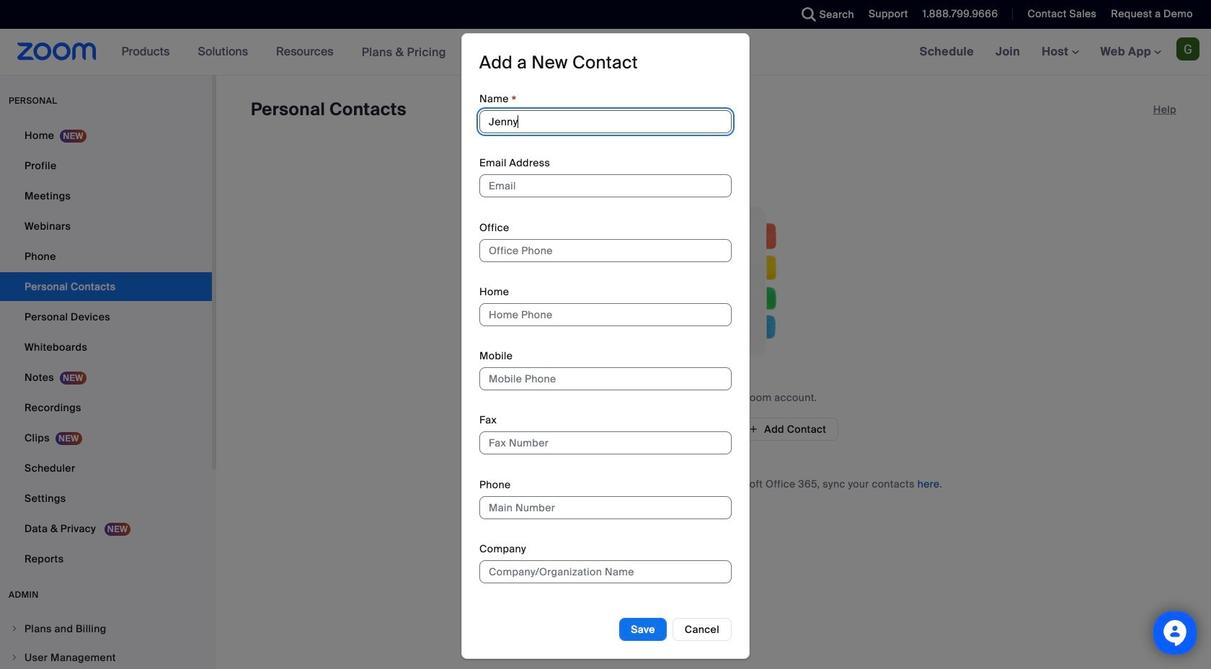 Task type: describe. For each thing, give the bounding box(es) containing it.
add image
[[601, 423, 611, 437]]

Mobile Phone text field
[[480, 368, 732, 391]]

Company/Organization Name text field
[[480, 561, 732, 584]]

First and Last Name text field
[[480, 110, 732, 134]]

admin menu menu
[[0, 616, 212, 670]]

add image
[[749, 423, 759, 436]]



Task type: vqa. For each thing, say whether or not it's contained in the screenshot.
Introducing
no



Task type: locate. For each thing, give the bounding box(es) containing it.
Home Phone text field
[[480, 304, 732, 327]]

banner
[[0, 29, 1212, 76]]

zoom logo image
[[17, 43, 96, 61]]

Email text field
[[480, 175, 732, 198]]

Fax Number text field
[[480, 432, 732, 455]]

Office Phone text field
[[480, 239, 732, 262]]

dialog
[[462, 34, 750, 660]]

Main Number text field
[[480, 497, 732, 520]]

meetings navigation
[[909, 29, 1212, 76]]

personal menu menu
[[0, 121, 212, 576]]

product information navigation
[[111, 29, 457, 76]]



